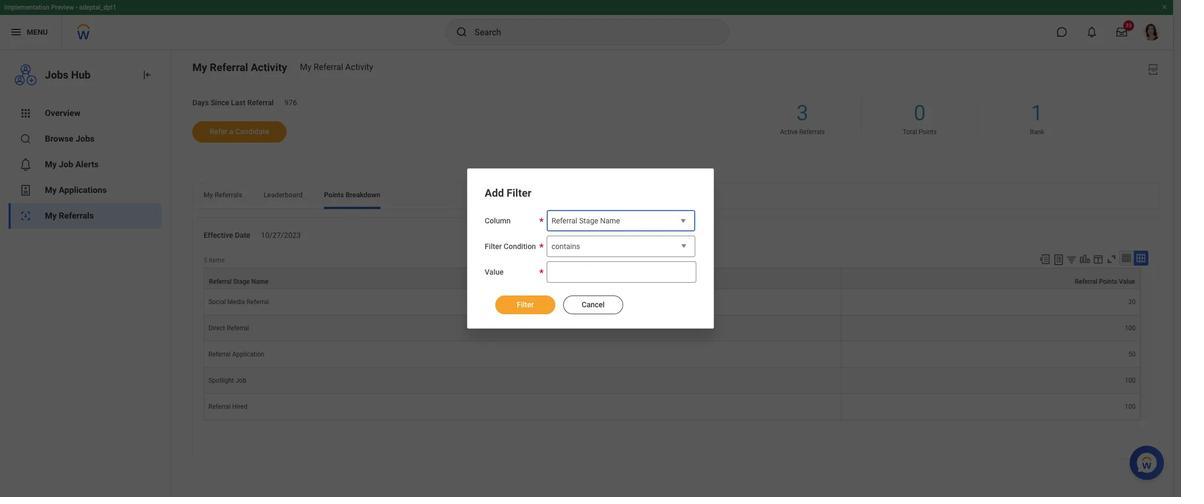 Task type: locate. For each thing, give the bounding box(es) containing it.
points left breakdown
[[324, 191, 344, 199]]

2 100 from the top
[[1125, 377, 1136, 384]]

1 vertical spatial jobs
[[76, 134, 94, 144]]

add filter dialog
[[467, 168, 714, 329]]

name
[[600, 217, 620, 225], [251, 278, 268, 285]]

my inside my job alerts 'link'
[[45, 159, 57, 169]]

social
[[209, 298, 226, 306]]

filter down column
[[485, 242, 502, 251]]

referral points value button
[[842, 268, 1140, 288]]

name up social media referral
[[251, 278, 268, 285]]

region
[[485, 287, 697, 315]]

days
[[192, 98, 209, 107]]

name inside referral stage name popup button
[[251, 278, 268, 285]]

value inside add filter dialog
[[485, 268, 504, 276]]

referral stage name
[[552, 217, 620, 225], [209, 278, 268, 285]]

cancel
[[582, 300, 605, 309]]

referral stage name button
[[204, 268, 842, 288]]

referrals down my applications
[[59, 211, 94, 221]]

my referral activity
[[192, 61, 287, 74], [300, 62, 373, 72]]

region containing filter
[[485, 287, 697, 315]]

0 vertical spatial points
[[919, 128, 937, 136]]

2 vertical spatial referrals
[[59, 211, 94, 221]]

1 horizontal spatial value
[[1119, 278, 1136, 285]]

stage for referral stage name popup button
[[233, 278, 250, 285]]

jobs
[[45, 68, 68, 81], [76, 134, 94, 144]]

4 row from the top
[[204, 341, 1141, 368]]

0 vertical spatial 100
[[1125, 324, 1136, 332]]

referrals down 3
[[800, 128, 825, 136]]

toolbar
[[1035, 251, 1149, 268]]

stage inside referral stage name popup button
[[233, 278, 250, 285]]

row containing direct referral
[[204, 315, 1141, 341]]

2 horizontal spatial referrals
[[800, 128, 825, 136]]

filter right add
[[507, 187, 532, 199]]

job for my
[[59, 159, 73, 169]]

0 horizontal spatial referral stage name
[[209, 278, 268, 285]]

referral inside dropdown button
[[552, 217, 578, 225]]

1 vertical spatial referrals
[[215, 191, 242, 199]]

0 vertical spatial referrals
[[800, 128, 825, 136]]

referral stage name up social media referral
[[209, 278, 268, 285]]

0 horizontal spatial name
[[251, 278, 268, 285]]

6 row from the top
[[204, 394, 1141, 420]]

1 horizontal spatial referral stage name
[[552, 217, 620, 225]]

referral hired
[[209, 403, 248, 410]]

stage
[[579, 217, 599, 225], [233, 278, 250, 285]]

row containing referral application
[[204, 341, 1141, 368]]

my referrals inside 'link'
[[45, 211, 94, 221]]

job inside 'link'
[[59, 159, 73, 169]]

stage inside referral stage name dropdown button
[[579, 217, 599, 225]]

Value text field
[[547, 261, 697, 283]]

row containing referral hired
[[204, 394, 1141, 420]]

1
[[1031, 101, 1043, 126]]

preview
[[51, 4, 74, 11]]

1 horizontal spatial activity
[[345, 62, 373, 72]]

tab list containing my referrals
[[193, 183, 1160, 209]]

jobs hub element
[[45, 67, 132, 82]]

1 horizontal spatial job
[[236, 377, 246, 384]]

2 vertical spatial filter
[[517, 300, 534, 309]]

referral stage name for referral stage name popup button
[[209, 278, 268, 285]]

hired
[[232, 403, 248, 410]]

leaderboard
[[264, 191, 303, 199]]

0 vertical spatial value
[[485, 268, 504, 276]]

1 vertical spatial value
[[1119, 278, 1136, 285]]

1 horizontal spatial search image
[[456, 26, 468, 38]]

points inside tab list
[[324, 191, 344, 199]]

region inside add filter dialog
[[485, 287, 697, 315]]

my referrals up effective date
[[204, 191, 242, 199]]

job for spotlight
[[236, 377, 246, 384]]

tab list
[[193, 183, 1160, 209]]

1 vertical spatial 100
[[1125, 377, 1136, 384]]

my referrals
[[204, 191, 242, 199], [45, 211, 94, 221]]

referrals
[[800, 128, 825, 136], [215, 191, 242, 199], [59, 211, 94, 221]]

refer
[[210, 127, 227, 136]]

row
[[204, 268, 1141, 289], [204, 289, 1141, 315], [204, 315, 1141, 341], [204, 341, 1141, 368], [204, 368, 1141, 394], [204, 394, 1141, 420]]

value up 20
[[1119, 278, 1136, 285]]

my inside 'link'
[[45, 211, 57, 221]]

0 total points
[[903, 101, 937, 136]]

value
[[485, 268, 504, 276], [1119, 278, 1136, 285]]

stage up contains
[[579, 217, 599, 225]]

2 vertical spatial 100
[[1125, 403, 1136, 410]]

1 vertical spatial referral stage name
[[209, 278, 268, 285]]

job right spotlight
[[236, 377, 246, 384]]

notifications large image
[[19, 158, 32, 171]]

active
[[780, 128, 798, 136]]

jobs down overview link
[[76, 134, 94, 144]]

rank
[[1030, 128, 1045, 136]]

hub
[[71, 68, 91, 81]]

points breakdown
[[324, 191, 381, 199]]

referrals inside 3 active referrals
[[800, 128, 825, 136]]

my referrals down my applications
[[45, 211, 94, 221]]

1 horizontal spatial my referrals
[[204, 191, 242, 199]]

1 vertical spatial stage
[[233, 278, 250, 285]]

100 for referral hired
[[1125, 403, 1136, 410]]

implementation preview -   adeptai_dpt1 banner
[[0, 0, 1174, 49]]

5
[[204, 257, 207, 264]]

0 vertical spatial jobs
[[45, 68, 68, 81]]

100
[[1125, 324, 1136, 332], [1125, 377, 1136, 384], [1125, 403, 1136, 410]]

1 horizontal spatial stage
[[579, 217, 599, 225]]

points inside 0 total points
[[919, 128, 937, 136]]

3 100 from the top
[[1125, 403, 1136, 410]]

effective
[[204, 231, 233, 239]]

3 active referrals
[[780, 101, 825, 136]]

points
[[919, 128, 937, 136], [324, 191, 344, 199], [1100, 278, 1118, 285]]

0 vertical spatial my referrals
[[204, 191, 242, 199]]

job inside row
[[236, 377, 246, 384]]

0 horizontal spatial referrals
[[59, 211, 94, 221]]

referral stage name up contains
[[552, 217, 620, 225]]

0 horizontal spatial stage
[[233, 278, 250, 285]]

0 vertical spatial name
[[600, 217, 620, 225]]

effective date
[[204, 231, 250, 239]]

breakdown
[[346, 191, 381, 199]]

overview
[[45, 108, 80, 118]]

export to worksheets image
[[1053, 254, 1066, 266]]

5 row from the top
[[204, 368, 1141, 394]]

0 horizontal spatial job
[[59, 159, 73, 169]]

inbox large image
[[1117, 27, 1128, 37]]

1 vertical spatial points
[[324, 191, 344, 199]]

a
[[229, 127, 233, 136]]

adeptai_dpt1
[[79, 4, 116, 11]]

1 vertical spatial search image
[[19, 133, 32, 145]]

table image
[[1122, 253, 1132, 264]]

value down filter condition
[[485, 268, 504, 276]]

filter
[[507, 187, 532, 199], [485, 242, 502, 251], [517, 300, 534, 309]]

2 row from the top
[[204, 289, 1141, 315]]

0 horizontal spatial search image
[[19, 133, 32, 145]]

filter for filter condition
[[485, 242, 502, 251]]

points right total
[[919, 128, 937, 136]]

my referrals inside tab list
[[204, 191, 242, 199]]

job left alerts
[[59, 159, 73, 169]]

2 horizontal spatial points
[[1100, 278, 1118, 285]]

1 vertical spatial my referrals
[[45, 211, 94, 221]]

0 vertical spatial search image
[[456, 26, 468, 38]]

search image
[[456, 26, 468, 38], [19, 133, 32, 145]]

points down fullscreen image
[[1100, 278, 1118, 285]]

0 vertical spatial filter
[[507, 187, 532, 199]]

my job alerts link
[[9, 152, 162, 178]]

2 vertical spatial points
[[1100, 278, 1118, 285]]

referral
[[210, 61, 248, 74], [314, 62, 343, 72], [247, 98, 274, 107], [552, 217, 578, 225], [209, 278, 232, 285], [1075, 278, 1098, 285], [247, 298, 269, 306], [227, 324, 249, 332], [209, 350, 231, 358], [209, 403, 231, 410]]

1 100 from the top
[[1125, 324, 1136, 332]]

1 horizontal spatial name
[[600, 217, 620, 225]]

my
[[192, 61, 207, 74], [300, 62, 312, 72], [45, 159, 57, 169], [45, 185, 57, 195], [204, 191, 213, 199], [45, 211, 57, 221]]

referral stage name inside dropdown button
[[552, 217, 620, 225]]

my referrals link
[[9, 203, 162, 229]]

referral stage name inside popup button
[[209, 278, 268, 285]]

days since last referral
[[192, 98, 274, 107]]

browse jobs
[[45, 134, 94, 144]]

0 vertical spatial job
[[59, 159, 73, 169]]

activity
[[251, 61, 287, 74], [345, 62, 373, 72]]

name inside referral stage name dropdown button
[[600, 217, 620, 225]]

filter down referral stage name popup button
[[517, 300, 534, 309]]

100 for direct referral
[[1125, 324, 1136, 332]]

1 horizontal spatial points
[[919, 128, 937, 136]]

0 horizontal spatial activity
[[251, 61, 287, 74]]

my inside my applications link
[[45, 185, 57, 195]]

total
[[903, 128, 917, 136]]

referral inside popup button
[[209, 278, 232, 285]]

job
[[59, 159, 73, 169], [236, 377, 246, 384]]

0 vertical spatial referral stage name
[[552, 217, 620, 225]]

row containing spotlight job
[[204, 368, 1141, 394]]

expand table image
[[1136, 253, 1147, 264]]

referrals inside the my referrals 'link'
[[59, 211, 94, 221]]

days since last referral element
[[285, 92, 297, 108]]

referrals up effective date
[[215, 191, 242, 199]]

name up 'contains' "dropdown button"
[[600, 217, 620, 225]]

0 horizontal spatial value
[[485, 268, 504, 276]]

jobs left 'hub'
[[45, 68, 68, 81]]

0 horizontal spatial points
[[324, 191, 344, 199]]

3 row from the top
[[204, 315, 1141, 341]]

alerts
[[75, 159, 99, 169]]

1 vertical spatial name
[[251, 278, 268, 285]]

1 horizontal spatial referrals
[[215, 191, 242, 199]]

1 row from the top
[[204, 268, 1141, 289]]

stage up social media referral
[[233, 278, 250, 285]]

0 horizontal spatial my referrals
[[45, 211, 94, 221]]

1 vertical spatial filter
[[485, 242, 502, 251]]

0 vertical spatial stage
[[579, 217, 599, 225]]

media
[[228, 298, 245, 306]]

1 vertical spatial job
[[236, 377, 246, 384]]

filter inside button
[[517, 300, 534, 309]]

1 horizontal spatial my referral activity
[[300, 62, 373, 72]]

refer a candidate button
[[192, 121, 286, 143]]



Task type: vqa. For each thing, say whether or not it's contained in the screenshot.


Task type: describe. For each thing, give the bounding box(es) containing it.
browse
[[45, 134, 73, 144]]

filter condition
[[485, 242, 536, 251]]

976
[[285, 98, 297, 107]]

implementation preview -   adeptai_dpt1
[[4, 4, 116, 11]]

referral stage name for referral stage name dropdown button
[[552, 217, 620, 225]]

heatmap image
[[19, 107, 32, 120]]

cancel button
[[564, 296, 623, 314]]

my applications
[[45, 185, 107, 195]]

condition
[[504, 242, 536, 251]]

referral application
[[209, 350, 264, 358]]

since
[[211, 98, 229, 107]]

1 horizontal spatial jobs
[[76, 134, 94, 144]]

spotlight job
[[209, 377, 246, 384]]

add
[[485, 187, 504, 199]]

jobs hub
[[45, 68, 91, 81]]

20
[[1129, 298, 1136, 306]]

fullscreen image
[[1106, 254, 1118, 265]]

50
[[1129, 350, 1136, 358]]

browse jobs link
[[9, 126, 162, 152]]

referral inside 'popup button'
[[1075, 278, 1098, 285]]

referral stage name button
[[547, 210, 696, 233]]

refer a candidate
[[210, 127, 269, 136]]

application
[[232, 350, 264, 358]]

my inside tab list
[[204, 191, 213, 199]]

navigation pane region
[[0, 49, 171, 497]]

-
[[75, 4, 78, 11]]

1 rank
[[1030, 101, 1045, 136]]

row containing social media referral
[[204, 289, 1141, 315]]

points inside 'popup button'
[[1100, 278, 1118, 285]]

row containing referral stage name
[[204, 268, 1141, 289]]

applications
[[59, 185, 107, 195]]

value inside 'popup button'
[[1119, 278, 1136, 285]]

name for referral stage name dropdown button
[[600, 217, 620, 225]]

contains button
[[547, 236, 696, 258]]

notifications large image
[[1087, 27, 1098, 37]]

add filter
[[485, 187, 532, 199]]

transformation import image
[[141, 68, 153, 81]]

date
[[235, 231, 250, 239]]

my applications link
[[9, 178, 162, 203]]

stage for referral stage name dropdown button
[[579, 217, 599, 225]]

3
[[797, 101, 809, 126]]

5 items
[[204, 257, 225, 264]]

referrals inside tab list
[[215, 191, 242, 199]]

10/27/2023
[[261, 231, 301, 239]]

filter for filter
[[517, 300, 534, 309]]

close environment banner image
[[1162, 4, 1168, 10]]

0
[[914, 101, 926, 126]]

implementation
[[4, 4, 50, 11]]

0 horizontal spatial jobs
[[45, 68, 68, 81]]

my referrals image
[[19, 210, 32, 222]]

click to view/edit grid preferences image
[[1093, 254, 1105, 265]]

overview link
[[9, 101, 162, 126]]

column
[[485, 217, 511, 225]]

contains
[[552, 242, 580, 251]]

candidate
[[235, 127, 269, 136]]

name for referral stage name popup button
[[251, 278, 268, 285]]

direct referral
[[209, 324, 249, 332]]

effective date element
[[261, 224, 301, 240]]

items
[[209, 257, 225, 264]]

expand/collapse chart image
[[1079, 254, 1091, 265]]

direct
[[209, 324, 225, 332]]

social media referral
[[209, 298, 269, 306]]

100 for spotlight job
[[1125, 377, 1136, 384]]

document star image
[[19, 184, 32, 197]]

export to excel image
[[1039, 254, 1051, 265]]

profile logan mcneil element
[[1137, 20, 1167, 44]]

filter button
[[496, 296, 556, 314]]

my job alerts
[[45, 159, 99, 169]]

0 horizontal spatial my referral activity
[[192, 61, 287, 74]]

search image inside browse jobs link
[[19, 133, 32, 145]]

referral points value
[[1075, 278, 1136, 285]]

last
[[231, 98, 246, 107]]

view printable version (pdf) image
[[1147, 63, 1160, 76]]

spotlight
[[209, 377, 234, 384]]

select to filter grid data image
[[1066, 254, 1078, 265]]



